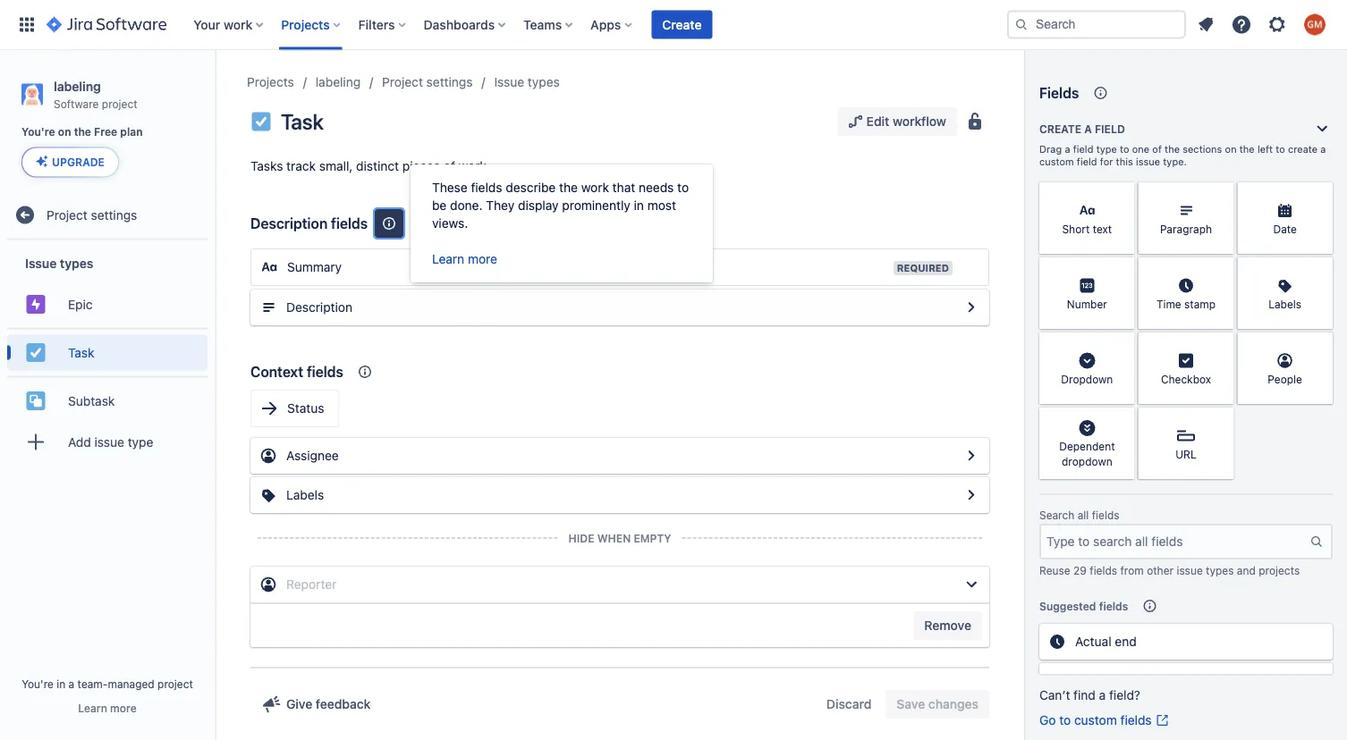 Task type: vqa. For each thing, say whether or not it's contained in the screenshot.
'Project settings'
yes



Task type: describe. For each thing, give the bounding box(es) containing it.
remove
[[924, 619, 972, 633]]

0 horizontal spatial settings
[[91, 208, 137, 222]]

type inside 'drag a field type to one of the sections on the left to create a custom field for this issue type.'
[[1097, 144, 1117, 155]]

1 vertical spatial project settings
[[47, 208, 137, 222]]

description button
[[251, 290, 989, 326]]

learn inside button
[[78, 702, 107, 715]]

go
[[1040, 713, 1056, 728]]

give feedback
[[286, 697, 371, 712]]

field?
[[1109, 688, 1141, 703]]

reporter
[[286, 578, 337, 592]]

distinct
[[356, 159, 399, 174]]

time stamp
[[1157, 298, 1216, 310]]

issue inside button
[[94, 435, 124, 450]]

1 horizontal spatial project
[[158, 678, 193, 691]]

date
[[1273, 223, 1297, 235]]

edit workflow
[[867, 114, 947, 129]]

close field configuration image
[[961, 574, 982, 596]]

issue types for 'group' containing issue types
[[25, 256, 93, 271]]

0 vertical spatial learn more
[[432, 252, 497, 267]]

issue types link
[[494, 72, 560, 93]]

more information image for number
[[1112, 259, 1133, 281]]

actual start button
[[1040, 664, 1333, 700]]

create a field
[[1040, 123, 1125, 135]]

type.
[[1163, 156, 1187, 168]]

field for drag
[[1073, 144, 1094, 155]]

projects for projects link
[[247, 75, 294, 89]]

managed
[[108, 678, 154, 691]]

fields left more information about the context fields icon at the left
[[307, 364, 343, 381]]

work inside "dropdown button"
[[224, 17, 253, 32]]

stamp
[[1185, 298, 1216, 310]]

actual start
[[1075, 674, 1142, 689]]

more information image for checkbox
[[1211, 335, 1232, 356]]

create for create
[[662, 17, 702, 32]]

that
[[613, 180, 635, 195]]

learn more button
[[78, 701, 137, 716]]

learn more link
[[432, 252, 497, 267]]

1 vertical spatial project
[[47, 208, 87, 222]]

time
[[1157, 298, 1182, 310]]

text
[[1093, 223, 1112, 235]]

field for create
[[1095, 123, 1125, 135]]

apps button
[[585, 10, 639, 39]]

create
[[1288, 144, 1318, 155]]

views.
[[432, 216, 468, 231]]

paragraph
[[1160, 223, 1212, 235]]

0 horizontal spatial of
[[444, 159, 455, 174]]

primary element
[[11, 0, 1007, 50]]

checkbox
[[1161, 373, 1211, 386]]

empty
[[634, 532, 671, 545]]

open field configuration image for description
[[961, 297, 982, 318]]

apps
[[591, 17, 621, 32]]

actual for actual end
[[1075, 635, 1112, 650]]

0 horizontal spatial in
[[57, 678, 66, 691]]

reuse 29 fields from other issue types and projects
[[1040, 565, 1300, 577]]

description fields
[[251, 215, 368, 232]]

0 vertical spatial project settings
[[382, 75, 473, 89]]

end
[[1115, 635, 1137, 650]]

issue type icon image
[[251, 111, 272, 132]]

fields right all
[[1092, 510, 1120, 522]]

pieces
[[402, 159, 440, 174]]

description for description
[[286, 300, 352, 315]]

your
[[193, 17, 220, 32]]

can't
[[1040, 688, 1070, 703]]

software
[[54, 97, 99, 110]]

upgrade
[[52, 156, 105, 168]]

sections
[[1183, 144, 1222, 155]]

dropdown
[[1061, 373, 1113, 386]]

discard
[[827, 697, 872, 712]]

settings image
[[1267, 14, 1288, 35]]

labels for more information icon associated with labels
[[1269, 298, 1302, 310]]

more information image for date
[[1310, 184, 1331, 206]]

0 vertical spatial on
[[58, 126, 71, 138]]

track
[[286, 159, 316, 174]]

context fields
[[251, 364, 343, 381]]

people
[[1268, 373, 1303, 386]]

more information image for people
[[1310, 335, 1331, 356]]

go to custom fields
[[1040, 713, 1152, 728]]

search image
[[1015, 17, 1029, 32]]

to right left
[[1276, 144, 1285, 155]]

to inside these fields describe the work that needs to be done. they display prominently in most views.
[[677, 180, 689, 195]]

assignee
[[286, 449, 339, 463]]

you're for you're on the free plan
[[21, 126, 55, 138]]

drag
[[1040, 144, 1062, 155]]

drag a field type to one of the sections on the left to create a custom field for this issue type.
[[1040, 144, 1326, 168]]

actual end
[[1075, 635, 1137, 650]]

filters button
[[353, 10, 413, 39]]

1 horizontal spatial project settings link
[[382, 72, 473, 93]]

more information image for short text
[[1112, 184, 1133, 206]]

remove button
[[914, 612, 982, 641]]

more inside button
[[110, 702, 137, 715]]

2 vertical spatial field
[[1077, 156, 1097, 168]]

dependent dropdown
[[1059, 440, 1115, 468]]

team-
[[77, 678, 108, 691]]

work.
[[459, 159, 490, 174]]

dashboards
[[424, 17, 495, 32]]

add
[[68, 435, 91, 450]]

small,
[[319, 159, 353, 174]]

types inside the issue types link
[[528, 75, 560, 89]]

create button
[[652, 10, 713, 39]]

be
[[432, 198, 447, 213]]

url
[[1176, 448, 1197, 461]]

open field configuration image
[[961, 485, 982, 506]]

from
[[1121, 565, 1144, 577]]

epic link
[[7, 287, 208, 322]]

to right go
[[1059, 713, 1071, 728]]

issue for the issue types link
[[494, 75, 524, 89]]

most
[[647, 198, 676, 213]]

Type to search all fields text field
[[1041, 526, 1310, 558]]

more information about the suggested fields image
[[1139, 596, 1161, 617]]

search all fields
[[1040, 510, 1120, 522]]

required
[[897, 263, 949, 274]]

0 vertical spatial task
[[281, 109, 324, 134]]

1 vertical spatial types
[[60, 256, 93, 271]]

they
[[486, 198, 515, 213]]

2 horizontal spatial issue
[[1177, 565, 1203, 577]]

upgrade button
[[22, 148, 118, 177]]

actual end button
[[1040, 624, 1333, 660]]

more information about the context fields image
[[354, 361, 376, 383]]

fields
[[1040, 85, 1079, 102]]

29
[[1074, 565, 1087, 577]]

give feedback button
[[251, 691, 381, 719]]

open field configuration image for assignee
[[961, 446, 982, 467]]

2 vertical spatial types
[[1206, 565, 1234, 577]]

a down more information about the fields image
[[1085, 123, 1092, 135]]

number
[[1067, 298, 1108, 310]]

display
[[518, 198, 559, 213]]

more information about the context fields image
[[379, 213, 400, 234]]

other
[[1147, 565, 1174, 577]]

prominently
[[562, 198, 631, 213]]

a right find
[[1099, 688, 1106, 703]]



Task type: locate. For each thing, give the bounding box(es) containing it.
0 vertical spatial settings
[[426, 75, 473, 89]]

2 open field configuration image from the top
[[961, 446, 982, 467]]

find
[[1074, 688, 1096, 703]]

learn more down 'views.' in the top left of the page
[[432, 252, 497, 267]]

task link
[[7, 335, 208, 371]]

teams
[[524, 17, 562, 32]]

work up prominently
[[581, 180, 609, 195]]

create inside button
[[662, 17, 702, 32]]

0 vertical spatial of
[[1153, 144, 1162, 155]]

0 horizontal spatial project settings
[[47, 208, 137, 222]]

settings down dashboards
[[426, 75, 473, 89]]

more information image for dependent dropdown
[[1112, 410, 1133, 431]]

0 vertical spatial type
[[1097, 144, 1117, 155]]

1 horizontal spatial of
[[1153, 144, 1162, 155]]

create up the drag
[[1040, 123, 1082, 135]]

in inside these fields describe the work that needs to be done. they display prominently in most views.
[[634, 198, 644, 213]]

all
[[1078, 510, 1089, 522]]

issue down the 'primary' element
[[494, 75, 524, 89]]

0 horizontal spatial project settings link
[[7, 197, 208, 233]]

0 vertical spatial work
[[224, 17, 253, 32]]

1 open field configuration image from the top
[[961, 297, 982, 318]]

fields left more information about the context fields image
[[331, 215, 368, 232]]

one
[[1132, 144, 1150, 155]]

issue right other
[[1177, 565, 1203, 577]]

more information image for dropdown
[[1112, 335, 1133, 356]]

field
[[1095, 123, 1125, 135], [1073, 144, 1094, 155], [1077, 156, 1097, 168]]

1 vertical spatial project settings link
[[7, 197, 208, 233]]

0 vertical spatial field
[[1095, 123, 1125, 135]]

issue types
[[494, 75, 560, 89], [25, 256, 93, 271]]

1 vertical spatial type
[[128, 435, 153, 450]]

for
[[1100, 156, 1113, 168]]

0 horizontal spatial learn
[[78, 702, 107, 715]]

types down teams
[[528, 75, 560, 89]]

description for description fields
[[251, 215, 328, 232]]

0 horizontal spatial work
[[224, 17, 253, 32]]

to right the needs
[[677, 180, 689, 195]]

1 vertical spatial in
[[57, 678, 66, 691]]

project down filters dropdown button
[[382, 75, 423, 89]]

1 vertical spatial of
[[444, 159, 455, 174]]

1 vertical spatial on
[[1225, 144, 1237, 155]]

type down the subtask link
[[128, 435, 153, 450]]

description down 'summary'
[[286, 300, 352, 315]]

learn down team-
[[78, 702, 107, 715]]

your profile and settings image
[[1304, 14, 1326, 35]]

settings
[[426, 75, 473, 89], [91, 208, 137, 222]]

0 vertical spatial issue
[[1136, 156, 1160, 168]]

project up plan
[[102, 97, 137, 110]]

learn more down you're in a team-managed project
[[78, 702, 137, 715]]

more information about the fields image
[[1090, 82, 1111, 104]]

1 vertical spatial settings
[[91, 208, 137, 222]]

more information image for labels
[[1310, 259, 1331, 281]]

0 vertical spatial create
[[662, 17, 702, 32]]

the up prominently
[[559, 180, 578, 195]]

issue for 'group' containing issue types
[[25, 256, 57, 271]]

on
[[58, 126, 71, 138], [1225, 144, 1237, 155]]

0 vertical spatial actual
[[1075, 635, 1112, 650]]

fields
[[471, 180, 502, 195], [331, 215, 368, 232], [307, 364, 343, 381], [1092, 510, 1120, 522], [1090, 565, 1118, 577], [1099, 600, 1128, 613], [1121, 713, 1152, 728]]

project settings link down dashboards
[[382, 72, 473, 93]]

feedback
[[316, 697, 371, 712]]

0 horizontal spatial task
[[68, 345, 94, 360]]

task
[[281, 109, 324, 134], [68, 345, 94, 360]]

more information image
[[1211, 184, 1232, 206], [1310, 184, 1331, 206], [1211, 259, 1232, 281], [1310, 259, 1331, 281], [1211, 335, 1232, 356], [1112, 410, 1133, 431]]

describe
[[506, 180, 556, 195]]

field left for
[[1077, 156, 1097, 168]]

0 vertical spatial learn
[[432, 252, 465, 267]]

go to custom fields link
[[1040, 712, 1170, 730]]

group
[[7, 240, 208, 471]]

actual inside button
[[1075, 674, 1112, 689]]

fields right 29 on the bottom of the page
[[1090, 565, 1118, 577]]

tasks
[[251, 159, 283, 174]]

projects for projects dropdown button
[[281, 17, 330, 32]]

labeling link
[[316, 72, 361, 93]]

0 vertical spatial description
[[251, 215, 328, 232]]

create
[[662, 17, 702, 32], [1040, 123, 1082, 135]]

add issue type button
[[7, 424, 208, 460]]

1 vertical spatial custom
[[1074, 713, 1117, 728]]

0 horizontal spatial issue
[[94, 435, 124, 450]]

more information image for paragraph
[[1211, 184, 1232, 206]]

0 vertical spatial project settings link
[[382, 72, 473, 93]]

edit workflow button
[[838, 107, 957, 136]]

create right "apps" popup button
[[662, 17, 702, 32]]

edit
[[867, 114, 890, 129]]

can't find a field?
[[1040, 688, 1141, 703]]

0 vertical spatial projects
[[281, 17, 330, 32]]

1 vertical spatial description
[[286, 300, 352, 315]]

projects
[[281, 17, 330, 32], [247, 75, 294, 89]]

1 horizontal spatial settings
[[426, 75, 473, 89]]

types
[[528, 75, 560, 89], [60, 256, 93, 271], [1206, 565, 1234, 577]]

1 vertical spatial task
[[68, 345, 94, 360]]

1 vertical spatial actual
[[1075, 674, 1112, 689]]

labels button
[[251, 478, 989, 514]]

short text
[[1062, 223, 1112, 235]]

the inside these fields describe the work that needs to be done. they display prominently in most views.
[[559, 180, 578, 195]]

labeling up "software"
[[54, 79, 101, 93]]

1 horizontal spatial project settings
[[382, 75, 473, 89]]

dropdown
[[1062, 456, 1113, 468]]

more information image
[[1112, 184, 1133, 206], [1112, 259, 1133, 281], [1112, 335, 1133, 356], [1310, 335, 1331, 356]]

1 horizontal spatial issue
[[494, 75, 524, 89]]

labeling
[[316, 75, 361, 89], [54, 79, 101, 93]]

1 vertical spatial project
[[158, 678, 193, 691]]

these
[[432, 180, 468, 195]]

1 vertical spatial more
[[110, 702, 137, 715]]

1 horizontal spatial in
[[634, 198, 644, 213]]

1 vertical spatial learn more
[[78, 702, 137, 715]]

issue inside 'drag a field type to one of the sections on the left to create a custom field for this issue type.'
[[1136, 156, 1160, 168]]

0 horizontal spatial types
[[60, 256, 93, 271]]

fields up the they on the top left of the page
[[471, 180, 502, 195]]

more information image for time stamp
[[1211, 259, 1232, 281]]

1 you're from the top
[[21, 126, 55, 138]]

on up upgrade button
[[58, 126, 71, 138]]

issue types inside 'group'
[[25, 256, 93, 271]]

project settings link down upgrade
[[7, 197, 208, 233]]

a right the drag
[[1065, 144, 1070, 155]]

project settings link
[[382, 72, 473, 93], [7, 197, 208, 233]]

description up 'summary'
[[251, 215, 328, 232]]

done.
[[450, 198, 483, 213]]

project settings down dashboards
[[382, 75, 473, 89]]

1 vertical spatial learn
[[78, 702, 107, 715]]

0 vertical spatial project
[[102, 97, 137, 110]]

your work button
[[188, 10, 270, 39]]

open field configuration image inside the description button
[[961, 297, 982, 318]]

field down create a field
[[1073, 144, 1094, 155]]

work inside these fields describe the work that needs to be done. they display prominently in most views.
[[581, 180, 609, 195]]

reuse
[[1040, 565, 1071, 577]]

actual left start
[[1075, 674, 1112, 689]]

0 horizontal spatial more
[[110, 702, 137, 715]]

a right create
[[1321, 144, 1326, 155]]

custom down the can't find a field?
[[1074, 713, 1117, 728]]

dependent
[[1059, 440, 1115, 453]]

0 horizontal spatial project
[[102, 97, 137, 110]]

the left free
[[74, 126, 91, 138]]

1 vertical spatial create
[[1040, 123, 1082, 135]]

labels for open field configuration image
[[286, 488, 324, 503]]

0 vertical spatial project
[[382, 75, 423, 89]]

task down epic at the top left of the page
[[68, 345, 94, 360]]

projects up issue type icon
[[247, 75, 294, 89]]

a
[[1085, 123, 1092, 135], [1065, 144, 1070, 155], [1321, 144, 1326, 155], [69, 678, 74, 691], [1099, 688, 1106, 703]]

more down managed
[[110, 702, 137, 715]]

types up epic at the top left of the page
[[60, 256, 93, 271]]

banner containing your work
[[0, 0, 1347, 50]]

the up type.
[[1165, 144, 1180, 155]]

plan
[[120, 126, 143, 138]]

task inside "task" 'link'
[[68, 345, 94, 360]]

start
[[1115, 674, 1142, 689]]

labeling software project
[[54, 79, 137, 110]]

custom inside 'drag a field type to one of the sections on the left to create a custom field for this issue type.'
[[1040, 156, 1074, 168]]

0 horizontal spatial labeling
[[54, 79, 101, 93]]

no restrictions image
[[964, 111, 986, 132]]

learn
[[432, 252, 465, 267], [78, 702, 107, 715]]

filters
[[358, 17, 395, 32]]

more down 'views.' in the top left of the page
[[468, 252, 497, 267]]

needs
[[639, 180, 674, 195]]

0 vertical spatial issue
[[494, 75, 524, 89]]

0 vertical spatial types
[[528, 75, 560, 89]]

0 horizontal spatial type
[[128, 435, 153, 450]]

teams button
[[518, 10, 580, 39]]

issue right add
[[94, 435, 124, 450]]

field up for
[[1095, 123, 1125, 135]]

1 horizontal spatial work
[[581, 180, 609, 195]]

1 horizontal spatial issue
[[1136, 156, 1160, 168]]

type inside add issue type button
[[128, 435, 153, 450]]

1 vertical spatial you're
[[22, 678, 54, 691]]

projects button
[[276, 10, 348, 39]]

you're on the free plan
[[21, 126, 143, 138]]

a left team-
[[69, 678, 74, 691]]

workflow
[[893, 114, 947, 129]]

0 horizontal spatial labels
[[286, 488, 324, 503]]

in left team-
[[57, 678, 66, 691]]

1 horizontal spatial labels
[[1269, 298, 1302, 310]]

actual for actual start
[[1075, 674, 1112, 689]]

labeling for labeling
[[316, 75, 361, 89]]

short
[[1062, 223, 1090, 235]]

dashboards button
[[418, 10, 513, 39]]

labels down date
[[1269, 298, 1302, 310]]

issue up epic link
[[25, 256, 57, 271]]

group containing issue types
[[7, 240, 208, 471]]

1 horizontal spatial task
[[281, 109, 324, 134]]

in
[[634, 198, 644, 213], [57, 678, 66, 691]]

suggested fields
[[1040, 600, 1128, 613]]

1 horizontal spatial learn more
[[432, 252, 497, 267]]

suggested
[[1040, 600, 1096, 613]]

projects link
[[247, 72, 294, 93]]

project inside "labeling software project"
[[102, 97, 137, 110]]

create for create a field
[[1040, 123, 1082, 135]]

task right issue type icon
[[281, 109, 324, 134]]

project
[[102, 97, 137, 110], [158, 678, 193, 691]]

0 vertical spatial open field configuration image
[[961, 297, 982, 318]]

notifications image
[[1195, 14, 1217, 35]]

2 vertical spatial issue
[[1177, 565, 1203, 577]]

project right managed
[[158, 678, 193, 691]]

search
[[1040, 510, 1075, 522]]

the left left
[[1240, 144, 1255, 155]]

1 vertical spatial issue types
[[25, 256, 93, 271]]

1 vertical spatial labels
[[286, 488, 324, 503]]

of up the these
[[444, 159, 455, 174]]

1 horizontal spatial learn
[[432, 252, 465, 267]]

jira software image
[[47, 14, 167, 35], [47, 14, 167, 35]]

0 horizontal spatial learn more
[[78, 702, 137, 715]]

1 horizontal spatial issue types
[[494, 75, 560, 89]]

banner
[[0, 0, 1347, 50]]

your work
[[193, 17, 253, 32]]

description inside button
[[286, 300, 352, 315]]

1 vertical spatial work
[[581, 180, 609, 195]]

labels inside button
[[286, 488, 324, 503]]

types left "and"
[[1206, 565, 1234, 577]]

2 horizontal spatial types
[[1206, 565, 1234, 577]]

labeling inside "labeling software project"
[[54, 79, 101, 93]]

Search field
[[1007, 10, 1186, 39]]

0 vertical spatial you're
[[21, 126, 55, 138]]

open field configuration image inside assignee button
[[961, 446, 982, 467]]

1 vertical spatial field
[[1073, 144, 1094, 155]]

status
[[287, 401, 324, 416]]

fields left more information about the suggested fields "image"
[[1099, 600, 1128, 613]]

issue
[[1136, 156, 1160, 168], [94, 435, 124, 450], [1177, 565, 1203, 577]]

projects inside projects dropdown button
[[281, 17, 330, 32]]

project down upgrade button
[[47, 208, 87, 222]]

in left most
[[634, 198, 644, 213]]

0 vertical spatial in
[[634, 198, 644, 213]]

left
[[1258, 144, 1273, 155]]

fields inside these fields describe the work that needs to be done. they display prominently in most views.
[[471, 180, 502, 195]]

0 horizontal spatial on
[[58, 126, 71, 138]]

issue types for the issue types link
[[494, 75, 560, 89]]

task group
[[7, 328, 208, 376]]

1 vertical spatial issue
[[25, 256, 57, 271]]

1 vertical spatial open field configuration image
[[961, 446, 982, 467]]

labels down assignee
[[286, 488, 324, 503]]

appswitcher icon image
[[16, 14, 38, 35]]

1 horizontal spatial labeling
[[316, 75, 361, 89]]

0 horizontal spatial issue types
[[25, 256, 93, 271]]

add issue type image
[[25, 432, 47, 453]]

0 vertical spatial labels
[[1269, 298, 1302, 310]]

actual inside button
[[1075, 635, 1112, 650]]

1 horizontal spatial project
[[382, 75, 423, 89]]

epic
[[68, 297, 93, 312]]

subtask
[[68, 394, 115, 408]]

labeling down projects dropdown button
[[316, 75, 361, 89]]

0 horizontal spatial create
[[662, 17, 702, 32]]

to up the this
[[1120, 144, 1130, 155]]

0 vertical spatial issue types
[[494, 75, 560, 89]]

this link will be opened in a new tab image
[[1156, 714, 1170, 728]]

1 vertical spatial issue
[[94, 435, 124, 450]]

actual left end
[[1075, 635, 1112, 650]]

sidebar navigation image
[[195, 72, 234, 107]]

open field configuration image
[[961, 297, 982, 318], [961, 446, 982, 467]]

issue types up epic at the top left of the page
[[25, 256, 93, 271]]

1 actual from the top
[[1075, 635, 1112, 650]]

0 vertical spatial more
[[468, 252, 497, 267]]

0 horizontal spatial issue
[[25, 256, 57, 271]]

1 horizontal spatial type
[[1097, 144, 1117, 155]]

hide when empty
[[569, 532, 671, 545]]

of inside 'drag a field type to one of the sections on the left to create a custom field for this issue type.'
[[1153, 144, 1162, 155]]

help image
[[1231, 14, 1253, 35]]

issue down one
[[1136, 156, 1160, 168]]

these fields describe the work that needs to be done. they display prominently in most views.
[[432, 180, 689, 231]]

on inside 'drag a field type to one of the sections on the left to create a custom field for this issue type.'
[[1225, 144, 1237, 155]]

settings down upgrade
[[91, 208, 137, 222]]

on right sections
[[1225, 144, 1237, 155]]

1 vertical spatial projects
[[247, 75, 294, 89]]

1 horizontal spatial types
[[528, 75, 560, 89]]

type up for
[[1097, 144, 1117, 155]]

custom down the drag
[[1040, 156, 1074, 168]]

issue types down teams
[[494, 75, 560, 89]]

learn down 'views.' in the top left of the page
[[432, 252, 465, 267]]

fields left this link will be opened in a new tab image
[[1121, 713, 1152, 728]]

0 vertical spatial custom
[[1040, 156, 1074, 168]]

1 horizontal spatial create
[[1040, 123, 1082, 135]]

you're for you're in a team-managed project
[[22, 678, 54, 691]]

1 horizontal spatial on
[[1225, 144, 1237, 155]]

2 actual from the top
[[1075, 674, 1112, 689]]

2 you're from the top
[[22, 678, 54, 691]]

work right your
[[224, 17, 253, 32]]

project settings down upgrade
[[47, 208, 137, 222]]

of right one
[[1153, 144, 1162, 155]]

labeling for labeling software project
[[54, 79, 101, 93]]

subtask link
[[7, 383, 208, 419]]

projects up 'labeling' link
[[281, 17, 330, 32]]

issue inside 'group'
[[25, 256, 57, 271]]

0 horizontal spatial project
[[47, 208, 87, 222]]

you're in a team-managed project
[[22, 678, 193, 691]]

you're up upgrade button
[[21, 126, 55, 138]]

you're left team-
[[22, 678, 54, 691]]

more
[[468, 252, 497, 267], [110, 702, 137, 715]]

1 horizontal spatial more
[[468, 252, 497, 267]]



